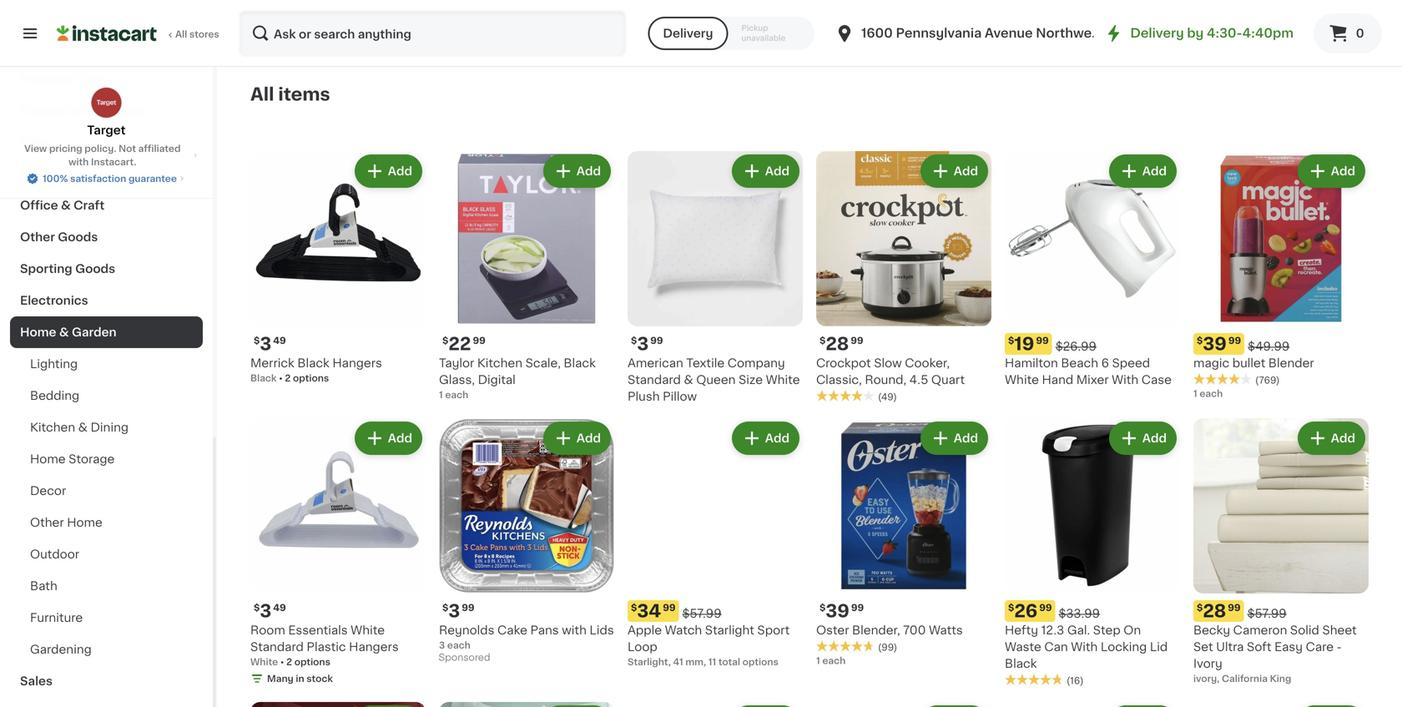 Task type: vqa. For each thing, say whether or not it's contained in the screenshot.
1st Creamer
no



Task type: describe. For each thing, give the bounding box(es) containing it.
solid
[[1291, 625, 1320, 636]]

add button for hefty 12.3 gal. step on waste can with locking lid black
[[1111, 423, 1176, 453]]

$ 3 49 for room essentials white standard plastic hangers
[[254, 602, 286, 620]]

mixer
[[1077, 374, 1109, 386]]

& for dining
[[78, 422, 88, 433]]

3 for american textile company standard & queen size white plush pillow
[[637, 335, 649, 353]]

add for oster blender, 700 watts
[[954, 432, 979, 444]]

99 inside $ 19 99 $26.99 hamilton beach 6 speed white hand mixer with case
[[1036, 336, 1049, 345]]

white right essentials
[[351, 625, 385, 636]]

goods for sporting goods
[[75, 263, 115, 275]]

northwest
[[1036, 27, 1105, 39]]

1 for 39
[[817, 656, 820, 665]]

bath link
[[10, 570, 203, 602]]

add button for american textile company standard & queen size white plush pillow
[[734, 156, 798, 186]]

with inside view pricing policy. not affiliated with instacart.
[[69, 157, 89, 167]]

add button for crockpot slow cooker, classic, round, 4.5 quart
[[922, 156, 987, 186]]

all for all items
[[250, 86, 274, 103]]

$ up room
[[254, 603, 260, 612]]

99 inside $ 26 99
[[1040, 603, 1052, 612]]

quart
[[932, 374, 965, 386]]

options inside merrick black hangers black • 2 options
[[293, 374, 329, 383]]

add button for taylor kitchen scale, black glass, digital
[[545, 156, 609, 186]]

step
[[1093, 625, 1121, 636]]

party & gift supplies link
[[10, 94, 203, 126]]

avenue
[[985, 27, 1033, 39]]

pricing
[[49, 144, 82, 153]]

hefty 12.3 gal. step on waste can with locking lid black
[[1005, 625, 1168, 670]]

4.5
[[910, 374, 929, 386]]

bullet
[[1233, 357, 1266, 369]]

$ up 'becky'
[[1197, 603, 1203, 612]]

& for craft
[[61, 200, 71, 211]]

3 for reynolds cake pans with lids
[[449, 602, 460, 620]]

view pricing policy. not affiliated with instacart.
[[24, 144, 181, 167]]

with inside the hefty 12.3 gal. step on waste can with locking lid black
[[1071, 641, 1098, 653]]

many in stock
[[267, 674, 333, 683]]

add for hamilton beach 6 speed white hand mixer with case
[[1143, 165, 1167, 177]]

becky cameron solid sheet set ultra soft easy care - ivory ivory, california king
[[1194, 625, 1357, 683]]

$ 3 49 for merrick black hangers
[[254, 335, 286, 353]]

magic
[[1194, 357, 1230, 369]]

$49.99
[[1248, 341, 1290, 352]]

add button for room essentials white standard plastic hangers
[[356, 423, 421, 453]]

all stores link
[[57, 10, 220, 57]]

1600
[[862, 27, 893, 39]]

black down merrick on the bottom left of the page
[[250, 374, 277, 383]]

supplies
[[94, 104, 146, 116]]

care inside personal care link
[[76, 73, 104, 84]]

1 for $49.99
[[1194, 389, 1198, 398]]

office
[[20, 200, 58, 211]]

99 up american
[[651, 336, 663, 345]]

100%
[[43, 174, 68, 183]]

baby link
[[10, 126, 203, 158]]

personal care
[[20, 73, 104, 84]]

dining
[[91, 422, 129, 433]]

sponsored badge image
[[439, 653, 490, 663]]

black right merrick on the bottom left of the page
[[298, 357, 330, 369]]

(49)
[[878, 392, 897, 402]]

home & garden
[[20, 326, 117, 338]]

home for home & garden
[[20, 326, 56, 338]]

pillow
[[663, 391, 697, 402]]

starlight
[[705, 625, 755, 636]]

other home link
[[10, 507, 203, 539]]

99 inside $28.99 original price: $57.99 element
[[1228, 603, 1241, 612]]

• inside room essentials white standard plastic hangers white • 2 options
[[280, 657, 284, 667]]

lids
[[590, 625, 614, 636]]

merrick
[[250, 357, 295, 369]]

19
[[1015, 335, 1035, 353]]

2 $57.99 from the left
[[1248, 608, 1287, 619]]

home storage link
[[10, 443, 203, 475]]

$ up merrick on the bottom left of the page
[[254, 336, 260, 345]]

pets
[[20, 168, 47, 180]]

lighting
[[30, 358, 78, 370]]

becky
[[1194, 625, 1231, 636]]

26
[[1015, 602, 1038, 620]]

other home
[[30, 517, 103, 528]]

essentials
[[288, 625, 348, 636]]

reynolds
[[439, 625, 495, 636]]

delivery by 4:30-4:40pm link
[[1104, 23, 1294, 43]]

other for other home
[[30, 517, 64, 528]]

plush
[[628, 391, 660, 402]]

99 inside the $ 22 99
[[473, 336, 486, 345]]

add for hefty 12.3 gal. step on waste can with locking lid black
[[1143, 432, 1167, 444]]

add for room essentials white standard plastic hangers
[[388, 432, 412, 444]]

view
[[24, 144, 47, 153]]

other goods
[[20, 231, 98, 243]]

all items
[[250, 86, 330, 103]]

american textile company standard & queen size white plush pillow
[[628, 357, 800, 402]]

instacart.
[[91, 157, 136, 167]]

$ 34 99 $57.99 apple watch starlight sport loop starlight, 41 mm, 11 total options
[[628, 602, 790, 667]]

room
[[250, 625, 285, 636]]

many
[[267, 674, 294, 683]]

pennsylvania
[[896, 27, 982, 39]]

round,
[[865, 374, 907, 386]]

$ 19 99 $26.99 hamilton beach 6 speed white hand mixer with case
[[1005, 335, 1172, 386]]

700
[[903, 625, 926, 636]]

stores
[[189, 30, 219, 39]]

gardening
[[30, 644, 92, 655]]

$ inside $ 39 99 $49.99 magic bullet blender
[[1197, 336, 1203, 345]]

textile
[[687, 357, 725, 369]]

cooker,
[[905, 357, 950, 369]]

6
[[1102, 357, 1110, 369]]

outdoor
[[30, 549, 79, 560]]

target
[[87, 124, 126, 136]]

39 for $ 39 99
[[826, 602, 850, 620]]

garden
[[72, 326, 117, 338]]

care inside becky cameron solid sheet set ultra soft easy care - ivory ivory, california king
[[1306, 641, 1334, 653]]

each inside the taylor kitchen scale, black glass, digital 1 each
[[445, 390, 469, 399]]

total
[[719, 657, 741, 667]]

electronics link
[[10, 285, 203, 316]]

$ inside the $ 22 99
[[442, 336, 449, 345]]

1 each for $49.99
[[1194, 389, 1223, 398]]

all for all stores
[[175, 30, 187, 39]]

king
[[1270, 674, 1292, 683]]

add for taylor kitchen scale, black glass, digital
[[577, 165, 601, 177]]

starlight,
[[628, 657, 671, 667]]

add for merrick black hangers
[[388, 165, 412, 177]]

watts
[[929, 625, 963, 636]]

2 inside room essentials white standard plastic hangers white • 2 options
[[286, 657, 292, 667]]

set
[[1194, 641, 1214, 653]]

sales link
[[10, 665, 203, 697]]

furniture
[[30, 612, 83, 624]]

$ inside $ 39 99
[[820, 603, 826, 612]]

speed
[[1112, 357, 1151, 369]]

& for gift
[[56, 104, 65, 116]]

1 horizontal spatial 28
[[1203, 602, 1227, 620]]

home for home storage
[[30, 453, 66, 465]]

delivery for delivery
[[663, 28, 713, 39]]

34
[[637, 602, 661, 620]]

gift
[[68, 104, 91, 116]]

california
[[1222, 674, 1268, 683]]

$26.99 original price: $33.99 element
[[1005, 600, 1181, 622]]

office & craft
[[20, 200, 105, 211]]

$ 28 99 inside $28.99 original price: $57.99 element
[[1197, 602, 1241, 620]]

bedding link
[[10, 380, 203, 412]]



Task type: locate. For each thing, give the bounding box(es) containing it.
add button for oster blender, 700 watts
[[922, 423, 987, 453]]

39 inside $ 39 99 $49.99 magic bullet blender
[[1203, 335, 1227, 353]]

1 vertical spatial other
[[30, 517, 64, 528]]

ultra
[[1217, 641, 1244, 653]]

$ 28 99 up crockpot
[[820, 335, 864, 353]]

0 horizontal spatial 39
[[826, 602, 850, 620]]

4:40pm
[[1243, 27, 1294, 39]]

$ 39 99 $49.99 magic bullet blender
[[1194, 335, 1315, 369]]

white
[[766, 374, 800, 386], [1005, 374, 1039, 386], [351, 625, 385, 636], [250, 657, 278, 667]]

3 for room essentials white standard plastic hangers
[[260, 602, 272, 620]]

0 vertical spatial standard
[[628, 374, 681, 386]]

0 vertical spatial 2
[[285, 374, 291, 383]]

2 $ 3 49 from the top
[[254, 602, 286, 620]]

$39.99 original price: $49.99 element
[[1194, 333, 1369, 355]]

0 vertical spatial with
[[69, 157, 89, 167]]

3 inside reynolds cake pans with lids 3 each
[[439, 641, 445, 650]]

$ inside $ 34 99 $57.99 apple watch starlight sport loop starlight, 41 mm, 11 total options
[[631, 603, 637, 612]]

39 up magic
[[1203, 335, 1227, 353]]

party
[[20, 104, 53, 116]]

add for apple watch starlight sport loop
[[765, 432, 790, 444]]

taylor kitchen scale, black glass, digital 1 each
[[439, 357, 596, 399]]

options inside $ 34 99 $57.99 apple watch starlight sport loop starlight, 41 mm, 11 total options
[[743, 657, 779, 667]]

1 vertical spatial $ 3 99
[[442, 602, 475, 620]]

0 vertical spatial $ 28 99
[[820, 335, 864, 353]]

0 vertical spatial care
[[76, 73, 104, 84]]

0 vertical spatial 49
[[273, 336, 286, 345]]

all stores
[[175, 30, 219, 39]]

$26.99
[[1056, 341, 1097, 352]]

$33.99
[[1059, 608, 1100, 619]]

baby
[[20, 136, 51, 148]]

size
[[739, 374, 763, 386]]

sheet
[[1323, 625, 1357, 636]]

hangers inside merrick black hangers black • 2 options
[[333, 357, 382, 369]]

black inside the taylor kitchen scale, black glass, digital 1 each
[[564, 357, 596, 369]]

99 right 19
[[1036, 336, 1049, 345]]

options down merrick on the bottom left of the page
[[293, 374, 329, 383]]

add button for magic bullet blender
[[1300, 156, 1364, 186]]

home inside 'link'
[[67, 517, 103, 528]]

99 right 22
[[473, 336, 486, 345]]

0 horizontal spatial $ 3 99
[[442, 602, 475, 620]]

2 inside merrick black hangers black • 2 options
[[285, 374, 291, 383]]

99 up 'becky'
[[1228, 603, 1241, 612]]

other goods link
[[10, 221, 203, 253]]

2 down merrick on the bottom left of the page
[[285, 374, 291, 383]]

0 vertical spatial 39
[[1203, 335, 1227, 353]]

add button for becky cameron solid sheet set ultra soft easy care - ivory
[[1300, 423, 1364, 453]]

gal.
[[1068, 625, 1091, 636]]

product group containing 34
[[628, 418, 803, 669]]

49 for merrick black hangers
[[273, 336, 286, 345]]

•
[[279, 374, 283, 383], [280, 657, 284, 667]]

kitchen
[[477, 357, 523, 369], [30, 422, 75, 433]]

add for becky cameron solid sheet set ultra soft easy care - ivory
[[1331, 432, 1356, 444]]

delivery for delivery by 4:30-4:40pm
[[1131, 27, 1185, 39]]

0 button
[[1314, 13, 1383, 53]]

white inside $ 19 99 $26.99 hamilton beach 6 speed white hand mixer with case
[[1005, 374, 1039, 386]]

with down pricing
[[69, 157, 89, 167]]

& left "dining"
[[78, 422, 88, 433]]

other
[[20, 231, 55, 243], [30, 517, 64, 528]]

0 vertical spatial home
[[20, 326, 56, 338]]

lid
[[1150, 641, 1168, 653]]

other inside 'link'
[[30, 517, 64, 528]]

0 horizontal spatial 1
[[439, 390, 443, 399]]

$ 3 49 up merrick on the bottom left of the page
[[254, 335, 286, 353]]

1 down oster
[[817, 656, 820, 665]]

add for american textile company standard & queen size white plush pillow
[[765, 165, 790, 177]]

add for magic bullet blender
[[1331, 165, 1356, 177]]

1 vertical spatial with
[[1071, 641, 1098, 653]]

1 horizontal spatial care
[[1306, 641, 1334, 653]]

add button for merrick black hangers
[[356, 156, 421, 186]]

pans
[[531, 625, 559, 636]]

with down speed
[[1112, 374, 1139, 386]]

& inside american textile company standard & queen size white plush pillow
[[684, 374, 694, 386]]

product group containing 26
[[1005, 418, 1181, 688]]

0 vertical spatial 1 each
[[1194, 389, 1223, 398]]

1 inside the taylor kitchen scale, black glass, digital 1 each
[[439, 390, 443, 399]]

sporting goods link
[[10, 253, 203, 285]]

39 for $ 39 99 $49.99 magic bullet blender
[[1203, 335, 1227, 353]]

1 vertical spatial 2
[[286, 657, 292, 667]]

on
[[1124, 625, 1141, 636]]

white up many in the left of the page
[[250, 657, 278, 667]]

with down gal.
[[1071, 641, 1098, 653]]

in
[[296, 674, 304, 683]]

blender,
[[852, 625, 901, 636]]

each up sponsored badge image on the left of page
[[447, 641, 471, 650]]

standard for plush
[[628, 374, 681, 386]]

add for crockpot slow cooker, classic, round, 4.5 quart
[[954, 165, 979, 177]]

1 down magic
[[1194, 389, 1198, 398]]

1 vertical spatial home
[[30, 453, 66, 465]]

1 each down oster
[[817, 656, 846, 665]]

& up pillow
[[684, 374, 694, 386]]

0 horizontal spatial delivery
[[663, 28, 713, 39]]

99 up crockpot
[[851, 336, 864, 345]]

1 horizontal spatial all
[[250, 86, 274, 103]]

not
[[119, 144, 136, 153]]

home up lighting
[[20, 326, 56, 338]]

loop
[[628, 641, 658, 653]]

craft
[[74, 200, 105, 211]]

easy
[[1275, 641, 1303, 653]]

28
[[826, 335, 849, 353], [1203, 602, 1227, 620]]

white down company
[[766, 374, 800, 386]]

blender
[[1269, 357, 1315, 369]]

0 vertical spatial hangers
[[333, 357, 382, 369]]

bedding
[[30, 390, 79, 402]]

$ 3 99 up american
[[631, 335, 663, 353]]

satisfaction
[[70, 174, 126, 183]]

affiliated
[[138, 144, 181, 153]]

black right scale,
[[564, 357, 596, 369]]

white down hamilton
[[1005, 374, 1039, 386]]

1 horizontal spatial 39
[[1203, 335, 1227, 353]]

home up decor
[[30, 453, 66, 465]]

slow
[[874, 357, 902, 369]]

each down oster
[[823, 656, 846, 665]]

each down magic
[[1200, 389, 1223, 398]]

49 for room essentials white standard plastic hangers
[[273, 603, 286, 612]]

$ up hamilton
[[1009, 336, 1015, 345]]

1 vertical spatial all
[[250, 86, 274, 103]]

1 horizontal spatial standard
[[628, 374, 681, 386]]

$57.99 inside $ 34 99 $57.99 apple watch starlight sport loop starlight, 41 mm, 11 total options
[[683, 608, 722, 619]]

& left garden
[[59, 326, 69, 338]]

$ 3 99 for reynolds cake pans with lids
[[442, 602, 475, 620]]

1 horizontal spatial $ 28 99
[[1197, 602, 1241, 620]]

policy.
[[85, 144, 116, 153]]

$ up oster
[[820, 603, 826, 612]]

waste
[[1005, 641, 1042, 653]]

1 horizontal spatial 1
[[817, 656, 820, 665]]

with left lids at the bottom of the page
[[562, 625, 587, 636]]

options up the stock in the left bottom of the page
[[294, 657, 331, 667]]

lighting link
[[10, 348, 203, 380]]

3 up sponsored badge image on the left of page
[[439, 641, 445, 650]]

$ inside $ 26 99
[[1009, 603, 1015, 612]]

sporting
[[20, 263, 72, 275]]

other down office
[[20, 231, 55, 243]]

1 $ 3 49 from the top
[[254, 335, 286, 353]]

white inside american textile company standard & queen size white plush pillow
[[766, 374, 800, 386]]

99 inside $ 34 99 $57.99 apple watch starlight sport loop starlight, 41 mm, 11 total options
[[663, 603, 676, 612]]

1 vertical spatial $ 3 49
[[254, 602, 286, 620]]

• down merrick on the bottom left of the page
[[279, 374, 283, 383]]

1 vertical spatial 28
[[1203, 602, 1227, 620]]

care left -
[[1306, 641, 1334, 653]]

$19.99 original price: $26.99 element
[[1005, 333, 1181, 355]]

product group
[[250, 151, 426, 385], [439, 151, 614, 402], [628, 151, 803, 405], [817, 151, 992, 404], [1005, 151, 1181, 388], [1194, 151, 1369, 400], [250, 418, 426, 689], [439, 418, 614, 667], [628, 418, 803, 669], [817, 418, 992, 668], [1005, 418, 1181, 688], [1194, 418, 1369, 685], [250, 702, 426, 707], [439, 702, 614, 707], [628, 702, 803, 707], [817, 702, 992, 707], [1005, 702, 1181, 707], [1194, 702, 1369, 707]]

& left gift
[[56, 104, 65, 116]]

with
[[69, 157, 89, 167], [562, 625, 587, 636]]

3 up room
[[260, 602, 272, 620]]

options right total
[[743, 657, 779, 667]]

0 vertical spatial kitchen
[[477, 357, 523, 369]]

with inside $ 19 99 $26.99 hamilton beach 6 speed white hand mixer with case
[[1112, 374, 1139, 386]]

(99)
[[878, 643, 898, 652]]

0 vertical spatial goods
[[58, 231, 98, 243]]

personal
[[20, 73, 73, 84]]

0 horizontal spatial all
[[175, 30, 187, 39]]

all inside all stores link
[[175, 30, 187, 39]]

goods up sporting goods at the top left of page
[[58, 231, 98, 243]]

1 vertical spatial care
[[1306, 641, 1334, 653]]

1 horizontal spatial with
[[562, 625, 587, 636]]

goods for other goods
[[58, 231, 98, 243]]

0 vertical spatial with
[[1112, 374, 1139, 386]]

kitchen inside kitchen & dining link
[[30, 422, 75, 433]]

$ 3 99 for american textile company standard & queen size white plush pillow
[[631, 335, 663, 353]]

3
[[260, 335, 272, 353], [637, 335, 649, 353], [260, 602, 272, 620], [449, 602, 460, 620], [439, 641, 445, 650]]

$ 3 99 up reynolds
[[442, 602, 475, 620]]

0 horizontal spatial 1 each
[[817, 656, 846, 665]]

28 up 'becky'
[[1203, 602, 1227, 620]]

3 up reynolds
[[449, 602, 460, 620]]

add button
[[356, 156, 421, 186], [545, 156, 609, 186], [734, 156, 798, 186], [922, 156, 987, 186], [1111, 156, 1176, 186], [1300, 156, 1364, 186], [356, 423, 421, 453], [545, 423, 609, 453], [734, 423, 798, 453], [922, 423, 987, 453], [1111, 423, 1176, 453], [1300, 423, 1364, 453]]

black inside the hefty 12.3 gal. step on waste can with locking lid black
[[1005, 658, 1037, 670]]

delivery button
[[648, 17, 728, 50]]

1 vertical spatial 39
[[826, 602, 850, 620]]

product group containing 22
[[439, 151, 614, 402]]

instacart logo image
[[57, 23, 157, 43]]

0 horizontal spatial with
[[69, 157, 89, 167]]

$ up hefty
[[1009, 603, 1015, 612]]

0 vertical spatial 28
[[826, 335, 849, 353]]

plastic
[[307, 641, 346, 653]]

1 vertical spatial standard
[[250, 641, 304, 653]]

each down 'glass,' at the left of the page
[[445, 390, 469, 399]]

39 up oster
[[826, 602, 850, 620]]

delivery inside button
[[663, 28, 713, 39]]

standard down room
[[250, 641, 304, 653]]

hefty
[[1005, 625, 1039, 636]]

$57.99
[[683, 608, 722, 619], [1248, 608, 1287, 619]]

$ up magic
[[1197, 336, 1203, 345]]

1 vertical spatial hangers
[[349, 641, 399, 653]]

$28.99 original price: $57.99 element
[[1194, 600, 1369, 622]]

other for other goods
[[20, 231, 55, 243]]

standard inside room essentials white standard plastic hangers white • 2 options
[[250, 641, 304, 653]]

standard inside american textile company standard & queen size white plush pillow
[[628, 374, 681, 386]]

0 horizontal spatial 28
[[826, 335, 849, 353]]

& left craft
[[61, 200, 71, 211]]

room essentials white standard plastic hangers white • 2 options
[[250, 625, 399, 667]]

each inside reynolds cake pans with lids 3 each
[[447, 641, 471, 650]]

standard for 2
[[250, 641, 304, 653]]

1 horizontal spatial with
[[1112, 374, 1139, 386]]

$ up taylor
[[442, 336, 449, 345]]

goods up electronics link
[[75, 263, 115, 275]]

0 vertical spatial •
[[279, 374, 283, 383]]

$34.99 original price: $57.99 element
[[628, 600, 803, 622]]

-
[[1337, 641, 1342, 653]]

11
[[709, 657, 717, 667]]

hamilton
[[1005, 357, 1058, 369]]

0 vertical spatial $ 3 49
[[254, 335, 286, 353]]

product group containing 19
[[1005, 151, 1181, 388]]

0 vertical spatial other
[[20, 231, 55, 243]]

& for garden
[[59, 326, 69, 338]]

1 vertical spatial goods
[[75, 263, 115, 275]]

28 up crockpot
[[826, 335, 849, 353]]

1600 pennsylvania avenue northwest button
[[835, 10, 1105, 57]]

1 horizontal spatial $ 3 99
[[631, 335, 663, 353]]

1 vertical spatial with
[[562, 625, 587, 636]]

1 horizontal spatial 1 each
[[1194, 389, 1223, 398]]

$ 3 49 up room
[[254, 602, 286, 620]]

0 vertical spatial $ 3 99
[[631, 335, 663, 353]]

$
[[254, 336, 260, 345], [442, 336, 449, 345], [631, 336, 637, 345], [820, 336, 826, 345], [1009, 336, 1015, 345], [1197, 336, 1203, 345], [254, 603, 260, 612], [442, 603, 449, 612], [631, 603, 637, 612], [820, 603, 826, 612], [1009, 603, 1015, 612], [1197, 603, 1203, 612]]

Search field
[[240, 12, 625, 55]]

2 horizontal spatial 1
[[1194, 389, 1198, 398]]

target logo image
[[91, 87, 122, 119]]

care
[[76, 73, 104, 84], [1306, 641, 1334, 653]]

0 vertical spatial all
[[175, 30, 187, 39]]

(769)
[[1256, 376, 1280, 385]]

cake
[[498, 625, 528, 636]]

1 down 'glass,' at the left of the page
[[439, 390, 443, 399]]

$ up the apple
[[631, 603, 637, 612]]

2 49 from the top
[[273, 603, 286, 612]]

$57.99 up watch
[[683, 608, 722, 619]]

storage
[[69, 453, 115, 465]]

kitchen down "bedding"
[[30, 422, 75, 433]]

1 vertical spatial $ 28 99
[[1197, 602, 1241, 620]]

0 horizontal spatial kitchen
[[30, 422, 75, 433]]

$ up crockpot
[[820, 336, 826, 345]]

1 horizontal spatial $57.99
[[1248, 608, 1287, 619]]

view pricing policy. not affiliated with instacart. link
[[13, 142, 200, 169]]

classic,
[[817, 374, 862, 386]]

0 horizontal spatial standard
[[250, 641, 304, 653]]

99 up reynolds
[[462, 603, 475, 612]]

• inside merrick black hangers black • 2 options
[[279, 374, 283, 383]]

99 inside $ 39 99
[[851, 603, 864, 612]]

49 up room
[[273, 603, 286, 612]]

3 up american
[[637, 335, 649, 353]]

$ up american
[[631, 336, 637, 345]]

care up the target logo
[[76, 73, 104, 84]]

kitchen inside the taylor kitchen scale, black glass, digital 1 each
[[477, 357, 523, 369]]

39
[[1203, 335, 1227, 353], [826, 602, 850, 620]]

apple
[[628, 625, 662, 636]]

with inside reynolds cake pans with lids 3 each
[[562, 625, 587, 636]]

1 each down magic
[[1194, 389, 1223, 398]]

• up many in the left of the page
[[280, 657, 284, 667]]

1 horizontal spatial delivery
[[1131, 27, 1185, 39]]

1 vertical spatial 1 each
[[817, 656, 846, 665]]

$ 22 99
[[442, 335, 486, 353]]

black
[[298, 357, 330, 369], [564, 357, 596, 369], [250, 374, 277, 383], [1005, 658, 1037, 670]]

99 inside $ 39 99 $49.99 magic bullet blender
[[1229, 336, 1242, 345]]

kitchen up the digital
[[477, 357, 523, 369]]

all left stores
[[175, 30, 187, 39]]

None search field
[[239, 10, 626, 57]]

items
[[278, 86, 330, 103]]

1 horizontal spatial kitchen
[[477, 357, 523, 369]]

digital
[[478, 374, 516, 386]]

1 49 from the top
[[273, 336, 286, 345]]

49 up merrick on the bottom left of the page
[[273, 336, 286, 345]]

home down decor link
[[67, 517, 103, 528]]

3 for merrick black hangers
[[260, 335, 272, 353]]

$ 28 99 up 'becky'
[[1197, 602, 1241, 620]]

options
[[293, 374, 329, 383], [294, 657, 331, 667], [743, 657, 779, 667]]

goods
[[58, 231, 98, 243], [75, 263, 115, 275]]

0 horizontal spatial care
[[76, 73, 104, 84]]

99 right 26
[[1040, 603, 1052, 612]]

1 vertical spatial 49
[[273, 603, 286, 612]]

$ up reynolds
[[442, 603, 449, 612]]

★★★★★
[[250, 33, 309, 44], [250, 33, 309, 44], [1194, 373, 1252, 385], [1194, 373, 1252, 385], [817, 390, 875, 402], [817, 390, 875, 402], [817, 641, 875, 652], [817, 641, 875, 652], [1005, 674, 1064, 686], [1005, 674, 1064, 686]]

pets link
[[10, 158, 203, 190]]

0 horizontal spatial $57.99
[[683, 608, 722, 619]]

standard down american
[[628, 374, 681, 386]]

99 up 'blender,'
[[851, 603, 864, 612]]

1 vertical spatial kitchen
[[30, 422, 75, 433]]

locking
[[1101, 641, 1147, 653]]

1 each for 39
[[817, 656, 846, 665]]

all left items
[[250, 86, 274, 103]]

2 vertical spatial home
[[67, 517, 103, 528]]

hangers inside room essentials white standard plastic hangers white • 2 options
[[349, 641, 399, 653]]

1 $57.99 from the left
[[683, 608, 722, 619]]

3 up merrick on the bottom left of the page
[[260, 335, 272, 353]]

soft
[[1247, 641, 1272, 653]]

ivory
[[1194, 658, 1223, 670]]

guarantee
[[129, 174, 177, 183]]

2 up many in the left of the page
[[286, 657, 292, 667]]

1 vertical spatial •
[[280, 657, 284, 667]]

add button for apple watch starlight sport loop
[[734, 423, 798, 453]]

99 up bullet
[[1229, 336, 1242, 345]]

$ 3 99
[[631, 335, 663, 353], [442, 602, 475, 620]]

$ 26 99
[[1009, 602, 1052, 620]]

2
[[285, 374, 291, 383], [286, 657, 292, 667]]

all
[[175, 30, 187, 39], [250, 86, 274, 103]]

case
[[1142, 374, 1172, 386]]

$57.99 up the cameron
[[1248, 608, 1287, 619]]

99 right 34
[[663, 603, 676, 612]]

service type group
[[648, 17, 815, 50]]

options inside room essentials white standard plastic hangers white • 2 options
[[294, 657, 331, 667]]

0 horizontal spatial $ 28 99
[[820, 335, 864, 353]]

0 horizontal spatial with
[[1071, 641, 1098, 653]]

black down waste
[[1005, 658, 1037, 670]]

add button for hamilton beach 6 speed white hand mixer with case
[[1111, 156, 1176, 186]]

$ inside $ 19 99 $26.99 hamilton beach 6 speed white hand mixer with case
[[1009, 336, 1015, 345]]

other down decor
[[30, 517, 64, 528]]



